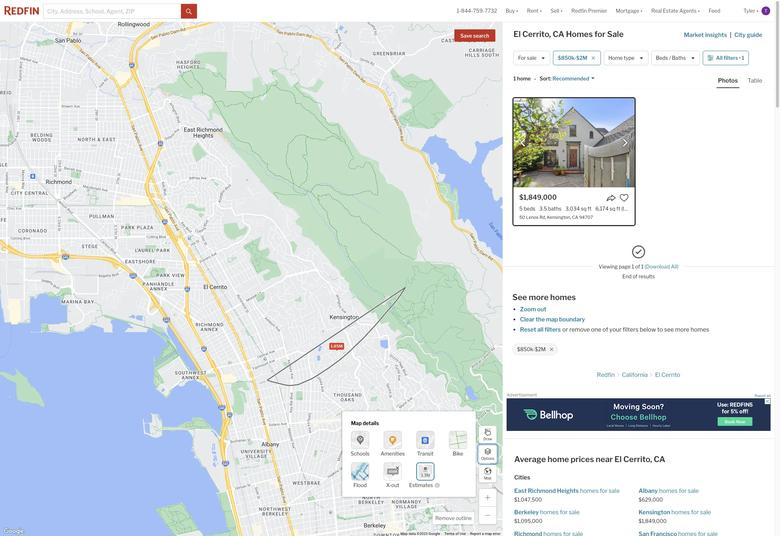 Task type: describe. For each thing, give the bounding box(es) containing it.
berkeley
[[515, 510, 539, 516]]

©2023
[[417, 532, 428, 536]]

6,174 sq ft (lot)
[[596, 206, 631, 212]]

844-
[[461, 8, 473, 14]]

:
[[551, 76, 552, 82]]

average
[[515, 455, 546, 464]]

bike button
[[449, 431, 467, 457]]

prices
[[571, 455, 594, 464]]

1 right page
[[632, 264, 634, 270]]

homes
[[566, 29, 593, 39]]

for sale
[[519, 55, 537, 61]]

0 horizontal spatial filters
[[545, 327, 561, 333]]

0 horizontal spatial more
[[529, 293, 549, 302]]

more inside the zoom out clear the map boundary reset all filters or remove one of your filters below to see more homes
[[676, 327, 690, 333]]

for left sale at top
[[595, 29, 606, 39]]

$1,095,000
[[515, 519, 543, 525]]

1 inside button
[[742, 55, 745, 61]]

1 horizontal spatial el
[[615, 455, 622, 464]]

x-out button
[[384, 463, 402, 489]]

el for el cerrito, ca homes for sale
[[514, 29, 521, 39]]

/
[[670, 55, 671, 61]]

type
[[624, 55, 635, 61]]

out for x-
[[392, 483, 399, 489]]

5
[[520, 206, 523, 212]]

0 horizontal spatial cerrito,
[[523, 29, 551, 39]]

save
[[461, 33, 472, 39]]

feed button
[[705, 0, 740, 22]]

near
[[596, 455, 613, 464]]

flood button
[[351, 463, 369, 489]]

$850k- for the leftmost remove $850k-$2m image
[[517, 347, 535, 353]]

0 vertical spatial ca
[[553, 29, 565, 39]]

sort
[[540, 76, 551, 82]]

City, Address, School, Agent, ZIP search field
[[44, 4, 181, 19]]

map region
[[0, 0, 540, 537]]

1 vertical spatial ca
[[572, 215, 579, 220]]

save search
[[461, 33, 490, 39]]

google
[[429, 532, 440, 536]]

home type
[[609, 55, 635, 61]]

outline
[[456, 516, 472, 522]]

next button image
[[622, 139, 629, 147]]

▾ for sell ▾
[[561, 8, 563, 14]]

all filters • 1
[[717, 55, 745, 61]]

el for el cerrito
[[655, 372, 661, 379]]

for for berkeley
[[560, 510, 568, 516]]

sale for berkeley
[[569, 510, 580, 516]]

previous button image
[[520, 139, 527, 147]]

home for average
[[548, 455, 569, 464]]

ft for 3,034 sq ft
[[588, 206, 592, 212]]

el cerrito
[[655, 372, 681, 379]]

report a map error
[[470, 532, 501, 536]]

$850k-$2m for remove $850k-$2m image in the $850k-$2m button
[[558, 55, 588, 61]]

tyler
[[744, 8, 756, 14]]

1 horizontal spatial cerrito,
[[624, 455, 652, 464]]

zoom out button
[[520, 306, 547, 313]]

redfin link
[[597, 372, 615, 379]]

0 horizontal spatial $1,849,000
[[520, 194, 557, 201]]

▾ for rent ▾
[[540, 8, 542, 14]]

out for zoom
[[537, 306, 547, 313]]

1 inside 1 home •
[[514, 76, 516, 82]]

table button
[[747, 77, 764, 87]]

schools
[[351, 451, 370, 457]]

of up end of results
[[636, 264, 640, 270]]

tyler ▾
[[744, 8, 759, 14]]

$850k-$2m button
[[554, 51, 601, 65]]

albany homes for sale $629,000
[[639, 488, 699, 503]]

map for map
[[484, 476, 492, 481]]

1 horizontal spatial filters
[[623, 327, 639, 333]]

1 home •
[[514, 76, 536, 82]]

estimates button
[[409, 463, 442, 489]]

• for 1 home •
[[535, 76, 536, 82]]

mortgage ▾ button
[[612, 0, 647, 22]]

buy ▾ button
[[502, 0, 523, 22]]

beds
[[524, 206, 536, 212]]

50
[[520, 215, 525, 220]]

cities
[[515, 475, 531, 482]]

map button
[[479, 465, 497, 483]]

sq for 3,034
[[581, 206, 587, 212]]

$850k-$2m for the leftmost remove $850k-$2m image
[[517, 347, 546, 353]]

report ad button
[[755, 394, 771, 400]]

map inside the zoom out clear the map boundary reset all filters or remove one of your filters below to see more homes
[[546, 316, 558, 323]]

2 vertical spatial ca
[[654, 455, 666, 464]]

guide
[[747, 32, 763, 38]]

average home prices near el cerrito, ca
[[515, 455, 666, 464]]

clear the map boundary button
[[520, 316, 586, 323]]

market insights | city guide
[[684, 32, 763, 38]]

all
[[717, 55, 723, 61]]

buy ▾ button
[[506, 0, 519, 22]]

$2m for the leftmost remove $850k-$2m image
[[535, 347, 546, 353]]

submit search image
[[186, 9, 192, 14]]

for for kensington
[[692, 510, 699, 516]]

terms
[[445, 532, 455, 536]]

homes inside east richmond heights homes for sale $1,047,500
[[580, 488, 599, 495]]

redfin premier
[[572, 8, 608, 14]]

for
[[519, 55, 526, 61]]

real
[[652, 8, 662, 14]]

▾ for tyler ▾
[[757, 8, 759, 14]]

1-
[[457, 8, 461, 14]]

options button
[[479, 446, 497, 464]]

east
[[515, 488, 527, 495]]

homes inside the kensington homes for sale $1,849,000
[[672, 510, 690, 516]]

kensington,
[[547, 215, 571, 220]]

sort :
[[540, 76, 552, 82]]

of left use
[[456, 532, 459, 536]]

viewing page 1 of 1 (download all)
[[599, 264, 679, 270]]

remove $850k-$2m image inside $850k-$2m button
[[591, 56, 596, 60]]

photo of 50 lenox rd, kensington, ca 94707 image
[[514, 98, 635, 188]]

agents
[[680, 8, 697, 14]]

report for report ad
[[755, 394, 766, 398]]

sq for 6,174
[[610, 206, 616, 212]]

data
[[409, 532, 416, 536]]

real estate agents ▾
[[652, 8, 700, 14]]

home type button
[[604, 51, 649, 65]]

east richmond heights homes for sale $1,047,500
[[515, 488, 620, 503]]

below
[[640, 327, 656, 333]]

report ad
[[755, 394, 771, 398]]

transit button
[[417, 431, 435, 457]]

schools button
[[351, 431, 370, 457]]

sale for kensington
[[701, 510, 712, 516]]

remove outline button
[[433, 513, 475, 525]]

sell ▾ button
[[547, 0, 567, 22]]

all
[[538, 327, 544, 333]]

sale inside for sale button
[[527, 55, 537, 61]]



Task type: locate. For each thing, give the bounding box(es) containing it.
1-844-759-7732
[[457, 8, 497, 14]]

0 horizontal spatial map
[[351, 421, 362, 427]]

$1,849,000 up 3.5
[[520, 194, 557, 201]]

map for map data ©2023 google
[[401, 532, 408, 536]]

redfin premier button
[[567, 0, 612, 22]]

0 vertical spatial map
[[351, 421, 362, 427]]

el right the near
[[615, 455, 622, 464]]

details
[[363, 421, 379, 427]]

ft up '94707'
[[588, 206, 592, 212]]

homes up $1,095,000
[[540, 510, 559, 516]]

out left estimates
[[392, 483, 399, 489]]

for for albany
[[679, 488, 687, 495]]

save search button
[[455, 29, 496, 42]]

0 horizontal spatial map
[[485, 532, 492, 536]]

0 horizontal spatial ft
[[588, 206, 592, 212]]

dialog containing map details
[[343, 412, 476, 497]]

0 horizontal spatial ca
[[553, 29, 565, 39]]

redfin for redfin
[[597, 372, 615, 379]]

market insights link
[[684, 24, 728, 40]]

beds / baths button
[[652, 51, 700, 65]]

home
[[609, 55, 623, 61]]

• right all
[[740, 55, 741, 61]]

homes up $629,000
[[660, 488, 678, 495]]

1 horizontal spatial sq
[[610, 206, 616, 212]]

more up zoom out button
[[529, 293, 549, 302]]

buy ▾
[[506, 8, 519, 14]]

0 vertical spatial cerrito,
[[523, 29, 551, 39]]

out inside the zoom out clear the map boundary reset all filters or remove one of your filters below to see more homes
[[537, 306, 547, 313]]

homes down albany homes for sale $629,000
[[672, 510, 690, 516]]

for inside albany homes for sale $629,000
[[679, 488, 687, 495]]

$850k-$2m inside button
[[558, 55, 588, 61]]

1 vertical spatial $1,849,000
[[639, 519, 667, 525]]

1 vertical spatial home
[[548, 455, 569, 464]]

bike
[[453, 451, 464, 457]]

sale inside east richmond heights homes for sale $1,047,500
[[609, 488, 620, 495]]

ca down '3,034' at the top
[[572, 215, 579, 220]]

reset
[[520, 327, 537, 333]]

map inside button
[[484, 476, 492, 481]]

cerrito, up the "cities" heading
[[624, 455, 652, 464]]

cerrito, down rent ▾ button
[[523, 29, 551, 39]]

map right the
[[546, 316, 558, 323]]

rent ▾
[[527, 8, 542, 14]]

0 vertical spatial map
[[546, 316, 558, 323]]

amenities button
[[381, 431, 405, 457]]

$850k- inside button
[[558, 55, 577, 61]]

1 vertical spatial map
[[484, 476, 492, 481]]

1.85m
[[331, 344, 343, 349]]

$850k-$2m up recommended button
[[558, 55, 588, 61]]

• inside button
[[740, 55, 741, 61]]

flood
[[354, 483, 367, 489]]

5 ▾ from the left
[[698, 8, 700, 14]]

$850k- for remove $850k-$2m image in the $850k-$2m button
[[558, 55, 577, 61]]

x-out
[[386, 483, 399, 489]]

filters inside button
[[724, 55, 738, 61]]

$1,849,000 inside the kensington homes for sale $1,849,000
[[639, 519, 667, 525]]

zoom out clear the map boundary reset all filters or remove one of your filters below to see more homes
[[520, 306, 710, 333]]

remove $850k-$2m image left home
[[591, 56, 596, 60]]

of inside the zoom out clear the map boundary reset all filters or remove one of your filters below to see more homes
[[603, 327, 609, 333]]

rd,
[[540, 215, 546, 220]]

sq right 6,174
[[610, 206, 616, 212]]

redfin inside button
[[572, 8, 587, 14]]

report left ad
[[755, 394, 766, 398]]

1 horizontal spatial $2m
[[577, 55, 588, 61]]

albany
[[639, 488, 658, 495]]

1 vertical spatial report
[[470, 532, 481, 536]]

0 horizontal spatial home
[[517, 76, 531, 82]]

estate
[[663, 8, 679, 14]]

▾ for mortgage ▾
[[641, 8, 643, 14]]

map left details at the bottom
[[351, 421, 362, 427]]

2 vertical spatial map
[[401, 532, 408, 536]]

el down buy ▾ button
[[514, 29, 521, 39]]

2 ▾ from the left
[[540, 8, 542, 14]]

$850k- down reset
[[517, 347, 535, 353]]

1 horizontal spatial •
[[740, 55, 741, 61]]

user photo image
[[762, 7, 771, 15]]

1 up end of results
[[642, 264, 644, 270]]

cerrito,
[[523, 29, 551, 39], [624, 455, 652, 464]]

of right end
[[633, 274, 638, 280]]

mortgage ▾
[[616, 8, 643, 14]]

$629,000
[[639, 497, 663, 503]]

ft
[[588, 206, 592, 212], [617, 206, 621, 212]]

for inside the kensington homes for sale $1,849,000
[[692, 510, 699, 516]]

buy
[[506, 8, 515, 14]]

1 vertical spatial cerrito,
[[624, 455, 652, 464]]

3,034
[[566, 206, 580, 212]]

sale for albany
[[688, 488, 699, 495]]

1 down city
[[742, 55, 745, 61]]

map right a
[[485, 532, 492, 536]]

0 horizontal spatial remove $850k-$2m image
[[550, 348, 554, 352]]

more
[[529, 293, 549, 302], [676, 327, 690, 333]]

berkeley homes for sale $1,095,000
[[515, 510, 580, 525]]

1 vertical spatial remove $850k-$2m image
[[550, 348, 554, 352]]

1 horizontal spatial out
[[537, 306, 547, 313]]

$850k-$2m down reset
[[517, 347, 546, 353]]

sale inside the kensington homes for sale $1,849,000
[[701, 510, 712, 516]]

photos
[[718, 77, 738, 84]]

1 horizontal spatial map
[[546, 316, 558, 323]]

mortgage ▾ button
[[616, 0, 643, 22]]

▾ right mortgage
[[641, 8, 643, 14]]

filters right your
[[623, 327, 639, 333]]

zoom
[[520, 306, 536, 313]]

favorite button checkbox
[[620, 193, 629, 203]]

1 horizontal spatial remove $850k-$2m image
[[591, 56, 596, 60]]

0 horizontal spatial $850k-$2m
[[517, 347, 546, 353]]

homes inside albany homes for sale $629,000
[[660, 488, 678, 495]]

1 horizontal spatial home
[[548, 455, 569, 464]]

x-
[[386, 483, 392, 489]]

0 vertical spatial $850k-
[[558, 55, 577, 61]]

6 ▾ from the left
[[757, 8, 759, 14]]

759-
[[473, 8, 485, 14]]

report
[[755, 394, 766, 398], [470, 532, 481, 536]]

$2m up recommended button
[[577, 55, 588, 61]]

2 sq from the left
[[610, 206, 616, 212]]

clear
[[520, 316, 535, 323]]

for up the kensington homes for sale $1,849,000
[[679, 488, 687, 495]]

$2m inside button
[[577, 55, 588, 61]]

premier
[[588, 8, 608, 14]]

favorite button image
[[620, 193, 629, 203]]

• for all filters • 1
[[740, 55, 741, 61]]

1 ▾ from the left
[[516, 8, 519, 14]]

sq
[[581, 206, 587, 212], [610, 206, 616, 212]]

1 ft from the left
[[588, 206, 592, 212]]

0 vertical spatial home
[[517, 76, 531, 82]]

0 horizontal spatial redfin
[[572, 8, 587, 14]]

all)
[[671, 264, 679, 270]]

0 horizontal spatial $850k-
[[517, 347, 535, 353]]

▾ right tyler
[[757, 8, 759, 14]]

redfin for redfin premier
[[572, 8, 587, 14]]

▾ right agents
[[698, 8, 700, 14]]

1 vertical spatial redfin
[[597, 372, 615, 379]]

map
[[546, 316, 558, 323], [485, 532, 492, 536]]

▾ right rent
[[540, 8, 542, 14]]

1 horizontal spatial $850k-$2m
[[558, 55, 588, 61]]

▾ for buy ▾
[[516, 8, 519, 14]]

2 horizontal spatial map
[[484, 476, 492, 481]]

1 vertical spatial $850k-
[[517, 347, 535, 353]]

sale inside albany homes for sale $629,000
[[688, 488, 699, 495]]

1 vertical spatial el
[[655, 372, 661, 379]]

rent ▾ button
[[523, 0, 547, 22]]

1 vertical spatial $850k-$2m
[[517, 347, 546, 353]]

to
[[658, 327, 663, 333]]

0 vertical spatial remove $850k-$2m image
[[591, 56, 596, 60]]

2 vertical spatial el
[[615, 455, 622, 464]]

map left data
[[401, 532, 408, 536]]

homes inside berkeley homes for sale $1,095,000
[[540, 510, 559, 516]]

sale inside berkeley homes for sale $1,095,000
[[569, 510, 580, 516]]

the
[[536, 316, 545, 323]]

map for map details
[[351, 421, 362, 427]]

1 horizontal spatial $1,849,000
[[639, 519, 667, 525]]

remove $850k-$2m image
[[591, 56, 596, 60], [550, 348, 554, 352]]

error
[[493, 532, 501, 536]]

0 horizontal spatial out
[[392, 483, 399, 489]]

sale
[[608, 29, 624, 39]]

dialog
[[343, 412, 476, 497]]

city guide link
[[735, 31, 764, 40]]

3.5 baths
[[540, 206, 562, 212]]

for inside east richmond heights homes for sale $1,047,500
[[600, 488, 608, 495]]

report inside report ad button
[[755, 394, 766, 398]]

page
[[619, 264, 631, 270]]

kensington
[[639, 510, 671, 516]]

home for 1
[[517, 76, 531, 82]]

ft for 6,174 sq ft (lot)
[[617, 206, 621, 212]]

• left sort
[[535, 76, 536, 82]]

2 ft from the left
[[617, 206, 621, 212]]

▾ right 'buy'
[[516, 8, 519, 14]]

0 vertical spatial •
[[740, 55, 741, 61]]

1 horizontal spatial redfin
[[597, 372, 615, 379]]

1 horizontal spatial ft
[[617, 206, 621, 212]]

or
[[563, 327, 568, 333]]

draw button
[[479, 426, 497, 444]]

1 vertical spatial •
[[535, 76, 536, 82]]

ca up the "cities" heading
[[654, 455, 666, 464]]

0 vertical spatial $1,849,000
[[520, 194, 557, 201]]

map down options
[[484, 476, 492, 481]]

94707
[[579, 215, 593, 220]]

remove
[[436, 516, 455, 522]]

ca left the homes
[[553, 29, 565, 39]]

home left prices
[[548, 455, 569, 464]]

one
[[591, 327, 602, 333]]

0 vertical spatial $850k-$2m
[[558, 55, 588, 61]]

3 ▾ from the left
[[561, 8, 563, 14]]

google image
[[2, 527, 26, 537]]

2 horizontal spatial el
[[655, 372, 661, 379]]

0 vertical spatial redfin
[[572, 8, 587, 14]]

report for report a map error
[[470, 532, 481, 536]]

2 horizontal spatial ca
[[654, 455, 666, 464]]

search
[[473, 33, 490, 39]]

beds
[[656, 55, 668, 61]]

▾ right 'sell'
[[561, 8, 563, 14]]

for down the near
[[600, 488, 608, 495]]

1 vertical spatial more
[[676, 327, 690, 333]]

out inside button
[[392, 483, 399, 489]]

1 vertical spatial $2m
[[535, 347, 546, 353]]

rent ▾ button
[[527, 0, 542, 22]]

$1,849,000 down kensington
[[639, 519, 667, 525]]

• inside 1 home •
[[535, 76, 536, 82]]

filters down clear the map boundary button
[[545, 327, 561, 333]]

0 vertical spatial more
[[529, 293, 549, 302]]

reset all filters button
[[520, 327, 561, 333]]

cities heading
[[515, 474, 763, 482]]

1 vertical spatial out
[[392, 483, 399, 489]]

1 horizontal spatial $850k-
[[558, 55, 577, 61]]

0 horizontal spatial •
[[535, 76, 536, 82]]

all filters • 1 button
[[703, 51, 749, 65]]

0 horizontal spatial $2m
[[535, 347, 546, 353]]

1 sq from the left
[[581, 206, 587, 212]]

2 horizontal spatial filters
[[724, 55, 738, 61]]

for inside berkeley homes for sale $1,095,000
[[560, 510, 568, 516]]

end of results
[[623, 274, 655, 280]]

more right see
[[676, 327, 690, 333]]

beds / baths
[[656, 55, 686, 61]]

sq up '94707'
[[581, 206, 587, 212]]

map details
[[351, 421, 379, 427]]

$1,849,000
[[520, 194, 557, 201], [639, 519, 667, 525]]

results
[[639, 274, 655, 280]]

terms of use link
[[445, 532, 466, 536]]

use
[[460, 532, 466, 536]]

el cerrito link
[[655, 372, 681, 379]]

home inside 1 home •
[[517, 76, 531, 82]]

1 horizontal spatial map
[[401, 532, 408, 536]]

redfin left premier
[[572, 8, 587, 14]]

redfin left 'california' 'link'
[[597, 372, 615, 379]]

ft left (lot)
[[617, 206, 621, 212]]

for down east richmond heights homes for sale $1,047,500
[[560, 510, 568, 516]]

1 horizontal spatial more
[[676, 327, 690, 333]]

report left a
[[470, 532, 481, 536]]

homes right see
[[691, 327, 710, 333]]

insights
[[706, 32, 728, 38]]

out up the
[[537, 306, 547, 313]]

heights
[[557, 488, 579, 495]]

0 vertical spatial out
[[537, 306, 547, 313]]

▾ inside dropdown button
[[698, 8, 700, 14]]

0 vertical spatial $2m
[[577, 55, 588, 61]]

el left cerrito in the right bottom of the page
[[655, 372, 661, 379]]

7732
[[485, 8, 497, 14]]

remove $850k-$2m image down reset all filters button
[[550, 348, 554, 352]]

1 horizontal spatial report
[[755, 394, 766, 398]]

0 horizontal spatial report
[[470, 532, 481, 536]]

1 vertical spatial map
[[485, 532, 492, 536]]

homes up boundary
[[551, 293, 576, 302]]

filters right all
[[724, 55, 738, 61]]

kensington homes for sale $1,849,000
[[639, 510, 712, 525]]

map
[[351, 421, 362, 427], [484, 476, 492, 481], [401, 532, 408, 536]]

ad
[[767, 394, 771, 398]]

for down albany homes for sale $629,000
[[692, 510, 699, 516]]

boundary
[[559, 316, 585, 323]]

$2m down all
[[535, 347, 546, 353]]

home down for
[[517, 76, 531, 82]]

homes right the heights at the right of the page
[[580, 488, 599, 495]]

1 down for sale button
[[514, 76, 516, 82]]

ad region
[[507, 399, 771, 431]]

of right one
[[603, 327, 609, 333]]

0 horizontal spatial sq
[[581, 206, 587, 212]]

0 vertical spatial el
[[514, 29, 521, 39]]

1 horizontal spatial ca
[[572, 215, 579, 220]]

transit
[[417, 451, 434, 457]]

0 horizontal spatial el
[[514, 29, 521, 39]]

homes inside the zoom out clear the map boundary reset all filters or remove one of your filters below to see more homes
[[691, 327, 710, 333]]

remove
[[570, 327, 590, 333]]

0 vertical spatial report
[[755, 394, 766, 398]]

4 ▾ from the left
[[641, 8, 643, 14]]

5 beds
[[520, 206, 536, 212]]

viewing
[[599, 264, 618, 270]]

$850k- up recommended
[[558, 55, 577, 61]]

$2m for remove $850k-$2m image in the $850k-$2m button
[[577, 55, 588, 61]]



Task type: vqa. For each thing, say whether or not it's contained in the screenshot.
the rightmost the Mortgage
no



